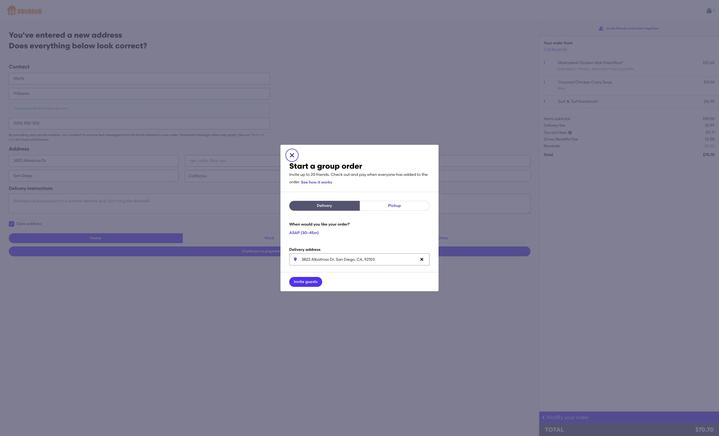 Task type: describe. For each thing, give the bounding box(es) containing it.
3 button
[[707, 6, 716, 16]]

when
[[368, 172, 378, 177]]

everything
[[30, 41, 70, 50]]

contact
[[9, 64, 30, 70]]

delivery address
[[290, 247, 321, 252]]

Last name text field
[[9, 88, 270, 99]]

your order from cali banh mi
[[544, 41, 574, 52]]

items subtotal
[[544, 116, 571, 121]]

like
[[321, 222, 328, 227]]

does
[[9, 41, 28, 50]]

to inside button
[[260, 249, 264, 254]]

hot
[[603, 67, 608, 71]]

$59.00
[[704, 116, 716, 121]]

1 vertical spatial and
[[552, 130, 559, 135]]

by
[[9, 133, 13, 137]]

invite inside start a group order invite up to 20 friends. check out and pay when everyone has added to the order.
[[290, 172, 300, 177]]

turf
[[572, 99, 579, 104]]

0 horizontal spatial order.
[[170, 133, 179, 137]]

to right related
[[158, 133, 161, 137]]

Address 1 text field
[[9, 155, 179, 167]]

save
[[16, 221, 26, 226]]

wok
[[595, 60, 603, 65]]

Search Address search field
[[290, 253, 430, 265]]

$11.71
[[707, 130, 716, 135]]

1 vertical spatial svg image
[[420, 257, 425, 262]]

1 vertical spatial svg image
[[10, 222, 13, 226]]

fees
[[560, 130, 568, 135]]

1 vertical spatial $70.70
[[696, 426, 714, 433]]

fee
[[560, 123, 566, 128]]

grubhub
[[131, 133, 145, 137]]

subtotal
[[556, 116, 571, 121]]

delivery for delivery fee
[[544, 123, 559, 128]]

home
[[90, 236, 101, 240]]

phone
[[37, 133, 47, 137]]

order?
[[338, 222, 350, 227]]

look
[[97, 41, 113, 50]]

messages
[[105, 133, 122, 137]]

by providing your phone number, you consent to receive text messages from grubhub related to your order. standard message rates may apply. see our
[[9, 133, 251, 137]]

see inside button
[[301, 180, 308, 185]]

your
[[544, 41, 553, 45]]

address
[[9, 146, 29, 152]]

work button
[[183, 233, 357, 243]]

to left the
[[417, 172, 421, 177]]

invite guests
[[294, 279, 318, 284]]

more
[[21, 138, 29, 142]]

fee
[[572, 137, 579, 142]]

order inside button
[[636, 26, 645, 30]]

cali
[[544, 47, 552, 52]]

terms
[[251, 133, 261, 137]]

$8.00
[[706, 144, 716, 148]]

delivery instructions
[[9, 186, 53, 191]]

$16.90
[[705, 99, 716, 104]]

order. inside start a group order invite up to 20 friends. check out and pay when everyone has added to the order.
[[290, 180, 300, 184]]

continue to payment method
[[242, 249, 298, 254]]

may
[[220, 133, 227, 137]]

and inside start a group order invite up to 20 friends. check out and pay when everyone has added to the order.
[[351, 172, 359, 177]]

rice*
[[614, 60, 624, 65]]

add
[[592, 67, 599, 71]]

rice
[[559, 87, 566, 90]]

asap
[[290, 231, 300, 235]]

1 horizontal spatial you
[[314, 222, 321, 227]]

mi
[[563, 47, 568, 52]]

receive
[[86, 133, 98, 137]]

＆
[[567, 99, 571, 104]]

providing
[[13, 133, 28, 137]]

invite for invite friends and order together
[[607, 26, 616, 30]]

address inside you've entered a new address does everything below look correct?
[[92, 30, 122, 40]]

crispy
[[609, 67, 619, 71]]

delivery for delivery instructions
[[9, 186, 26, 191]]

it
[[318, 180, 321, 185]]

driver
[[544, 137, 555, 142]]

$22.60 extra meat / protein add 2 hot crispy egg rolls
[[559, 60, 716, 71]]

start
[[290, 161, 309, 171]]

tax and fees
[[544, 130, 568, 135]]

you've entered a new address does everything below look correct?
[[9, 30, 147, 50]]

driver benefits fee
[[544, 137, 579, 142]]

3
[[713, 8, 716, 13]]

continue
[[242, 249, 259, 254]]

of
[[261, 133, 264, 137]]

instructions
[[27, 186, 53, 191]]

other
[[438, 236, 449, 240]]

terms of use link
[[9, 133, 264, 142]]

the
[[422, 172, 428, 177]]

surf ＆ turf sandwich*
[[559, 99, 600, 104]]

consent
[[68, 133, 81, 137]]

$5.99
[[706, 123, 716, 128]]

method
[[283, 249, 298, 254]]

use
[[9, 138, 15, 142]]

$19.50 rice
[[559, 80, 716, 90]]

you've
[[9, 30, 34, 40]]

City text field
[[9, 170, 179, 182]]

sandwich*
[[580, 99, 600, 104]]

address for save address
[[27, 221, 41, 226]]

(30–45m)
[[301, 231, 319, 235]]

order inside your order from cali banh mi
[[554, 41, 564, 45]]

1 vertical spatial total
[[545, 426, 565, 433]]

rates
[[211, 133, 219, 137]]

invite guests button
[[290, 277, 323, 287]]

terms of use
[[9, 133, 264, 142]]



Task type: locate. For each thing, give the bounding box(es) containing it.
together
[[645, 26, 659, 30]]

from up the "mi"
[[565, 41, 574, 45]]

0 vertical spatial chicken
[[579, 60, 594, 65]]

1 vertical spatial chicken
[[576, 80, 591, 85]]

$70.70
[[704, 153, 716, 157], [696, 426, 714, 433]]

chicken
[[579, 60, 594, 65], [576, 80, 591, 85]]

our
[[245, 133, 250, 137]]

start a group order invite up to 20 friends. check out and pay when everyone has added to the order.
[[290, 161, 428, 184]]

to left 'receive'
[[82, 133, 85, 137]]

invite right people icon
[[607, 26, 616, 30]]

see down up
[[301, 180, 308, 185]]

1 horizontal spatial and
[[552, 130, 559, 135]]

pickup
[[389, 203, 402, 208]]

0 vertical spatial 1
[[544, 60, 546, 65]]

0 vertical spatial total
[[544, 153, 554, 157]]

1 horizontal spatial address
[[92, 30, 122, 40]]

invite inside button
[[607, 26, 616, 30]]

your right like
[[329, 222, 337, 227]]

and right the friends
[[629, 26, 635, 30]]

curry
[[592, 80, 602, 85]]

delivery for delivery address
[[290, 247, 305, 252]]

up
[[301, 172, 305, 177]]

svg image left save
[[10, 222, 13, 226]]

coconut
[[559, 80, 575, 85]]

chicken up protein at right top
[[579, 60, 594, 65]]

your right modify
[[565, 414, 575, 420]]

delivery inside button
[[317, 203, 332, 208]]

1 left the surf
[[544, 99, 546, 104]]

0 horizontal spatial from
[[122, 133, 130, 137]]

a left new
[[67, 30, 72, 40]]

to
[[82, 133, 85, 137], [158, 133, 161, 137], [306, 172, 310, 177], [417, 172, 421, 177], [260, 249, 264, 254]]

svg image
[[569, 131, 573, 135], [420, 257, 425, 262]]

1 vertical spatial you
[[314, 222, 321, 227]]

group
[[317, 161, 340, 171]]

1 vertical spatial from
[[122, 133, 130, 137]]

0 vertical spatial address
[[92, 30, 122, 40]]

order left together on the right
[[636, 26, 645, 30]]

asap (30–45m)
[[290, 231, 319, 235]]

2 vertical spatial 1
[[544, 99, 546, 104]]

rolls
[[627, 67, 634, 71]]

save address
[[16, 221, 41, 226]]

1 vertical spatial 1
[[544, 80, 546, 85]]

delivery button
[[290, 201, 360, 211]]

invite friends and order together button
[[599, 24, 659, 34]]

total down rewards at the right top
[[544, 153, 554, 157]]

0 vertical spatial svg image
[[569, 131, 573, 135]]

0 vertical spatial and
[[629, 26, 635, 30]]

banh
[[553, 47, 562, 52]]

1 for surf ＆ turf sandwich*
[[544, 99, 546, 104]]

asap (30–45m) button
[[290, 228, 319, 238]]

you left like
[[314, 222, 321, 227]]

invite left up
[[290, 172, 300, 177]]

egg
[[620, 67, 626, 71]]

0 horizontal spatial see
[[238, 133, 244, 137]]

0 vertical spatial see
[[238, 133, 244, 137]]

1 vertical spatial order.
[[290, 180, 300, 184]]

order right modify
[[577, 414, 589, 420]]

meat
[[568, 67, 576, 71]]

0 horizontal spatial you
[[62, 133, 68, 137]]

modify your order
[[548, 414, 589, 420]]

people icon image
[[599, 26, 605, 31]]

1 horizontal spatial order.
[[290, 180, 300, 184]]

chicken down protein at right top
[[576, 80, 591, 85]]

you left consent
[[62, 133, 68, 137]]

address up look
[[92, 30, 122, 40]]

and inside button
[[629, 26, 635, 30]]

Delivery instructions text field
[[9, 194, 531, 214]]

delivery up like
[[317, 203, 332, 208]]

to left payment
[[260, 249, 264, 254]]

when
[[290, 222, 301, 227]]

1 vertical spatial invite
[[290, 172, 300, 177]]

order up out on the top left of page
[[342, 161, 363, 171]]

1 horizontal spatial see
[[301, 180, 308, 185]]

from inside your order from cali banh mi
[[565, 41, 574, 45]]

Phone telephone field
[[9, 118, 270, 129]]

1 for marinated chicken wok fried rice*
[[544, 60, 546, 65]]

number,
[[48, 133, 61, 137]]

apply.
[[228, 133, 237, 137]]

2 vertical spatial invite
[[294, 279, 305, 284]]

3 1 from the top
[[544, 99, 546, 104]]

a inside start a group order invite up to 20 friends. check out and pay when everyone has added to the order.
[[311, 161, 316, 171]]

First name text field
[[9, 73, 270, 85]]

order inside start a group order invite up to 20 friends. check out and pay when everyone has added to the order.
[[342, 161, 363, 171]]

a up 20
[[311, 161, 316, 171]]

chicken for marinated
[[579, 60, 594, 65]]

Cross street text field
[[361, 155, 531, 167]]

20
[[311, 172, 316, 177]]

items
[[544, 116, 555, 121]]

you
[[62, 133, 68, 137], [314, 222, 321, 227]]

0 horizontal spatial and
[[351, 172, 359, 177]]

order up banh
[[554, 41, 564, 45]]

information.
[[30, 138, 49, 142]]

Address 2 text field
[[185, 155, 355, 167]]

for
[[16, 138, 20, 142]]

2 vertical spatial address
[[306, 247, 321, 252]]

2 vertical spatial svg image
[[293, 257, 298, 262]]

0 vertical spatial from
[[565, 41, 574, 45]]

svg image up start
[[289, 152, 296, 159]]

total down modify
[[545, 426, 565, 433]]

everyone
[[378, 172, 396, 177]]

benefits
[[556, 137, 571, 142]]

main navigation navigation
[[0, 0, 720, 21]]

continue to payment method button
[[9, 247, 531, 256]]

coconut chicken curry soup
[[559, 80, 613, 85]]

surf
[[559, 99, 566, 104]]

pay
[[360, 172, 367, 177]]

0 horizontal spatial a
[[67, 30, 72, 40]]

work
[[265, 236, 275, 240]]

a inside you've entered a new address does everything below look correct?
[[67, 30, 72, 40]]

delivery down asap
[[290, 247, 305, 252]]

works
[[321, 180, 332, 185]]

marinated
[[559, 60, 578, 65]]

text
[[99, 133, 105, 137]]

$22.60
[[704, 60, 716, 65]]

delivery
[[544, 123, 559, 128], [9, 186, 26, 191], [317, 203, 332, 208], [290, 247, 305, 252]]

0 vertical spatial order.
[[170, 133, 179, 137]]

fried
[[604, 60, 613, 65]]

when would you like your order?
[[290, 222, 350, 227]]

order. down start
[[290, 180, 300, 184]]

and down delivery fee
[[552, 130, 559, 135]]

chicken for coconut
[[576, 80, 591, 85]]

0 horizontal spatial address
[[27, 221, 41, 226]]

1 left coconut
[[544, 80, 546, 85]]

see how it works
[[301, 180, 332, 185]]

1 vertical spatial address
[[27, 221, 41, 226]]

$2.00
[[706, 137, 716, 142]]

your
[[29, 133, 36, 137], [162, 133, 169, 137], [329, 222, 337, 227], [565, 414, 575, 420]]

delivery fee
[[544, 123, 566, 128]]

invite left guests
[[294, 279, 305, 284]]

address for delivery address
[[306, 247, 321, 252]]

your up for more information.
[[29, 133, 36, 137]]

1 vertical spatial see
[[301, 180, 308, 185]]

1 horizontal spatial a
[[311, 161, 316, 171]]

2 vertical spatial and
[[351, 172, 359, 177]]

delivery left instructions
[[9, 186, 26, 191]]

from
[[565, 41, 574, 45], [122, 133, 130, 137]]

1 1 from the top
[[544, 60, 546, 65]]

address right save
[[27, 221, 41, 226]]

-
[[704, 144, 706, 148]]

friends
[[617, 26, 628, 30]]

out
[[344, 172, 350, 177]]

1 horizontal spatial svg image
[[569, 131, 573, 135]]

order. left "standard"
[[170, 133, 179, 137]]

Zip text field
[[361, 170, 531, 182]]

svg image down method
[[293, 257, 298, 262]]

1 for coconut chicken curry soup
[[544, 80, 546, 85]]

to left 20
[[306, 172, 310, 177]]

pickup button
[[360, 201, 430, 211]]

-$8.00
[[704, 144, 716, 148]]

address down (30–45m)
[[306, 247, 321, 252]]

0 vertical spatial a
[[67, 30, 72, 40]]

correct?
[[115, 41, 147, 50]]

related
[[146, 133, 157, 137]]

1 down cali
[[544, 60, 546, 65]]

0 vertical spatial svg image
[[289, 152, 296, 159]]

delivery for delivery
[[317, 203, 332, 208]]

invite for invite guests
[[294, 279, 305, 284]]

2 horizontal spatial and
[[629, 26, 635, 30]]

your right related
[[162, 133, 169, 137]]

0 vertical spatial invite
[[607, 26, 616, 30]]

1 horizontal spatial from
[[565, 41, 574, 45]]

see left our
[[238, 133, 244, 137]]

0 horizontal spatial svg image
[[420, 257, 425, 262]]

from left grubhub
[[122, 133, 130, 137]]

svg image
[[289, 152, 296, 159], [10, 222, 13, 226], [293, 257, 298, 262]]

0 vertical spatial $70.70
[[704, 153, 716, 157]]

protein
[[579, 67, 591, 71]]

0 vertical spatial you
[[62, 133, 68, 137]]

invite friends and order together
[[607, 26, 659, 30]]

invite
[[607, 26, 616, 30], [290, 172, 300, 177], [294, 279, 305, 284]]

1 vertical spatial a
[[311, 161, 316, 171]]

message
[[196, 133, 210, 137]]

entered
[[36, 30, 65, 40]]

invite inside button
[[294, 279, 305, 284]]

2 1 from the top
[[544, 80, 546, 85]]

2 horizontal spatial address
[[306, 247, 321, 252]]

$19.50
[[704, 80, 716, 85]]

and right out on the top left of page
[[351, 172, 359, 177]]

order
[[636, 26, 645, 30], [554, 41, 564, 45], [342, 161, 363, 171], [577, 414, 589, 420]]

soup
[[603, 80, 613, 85]]

see how it works button
[[301, 177, 332, 187]]

check
[[331, 172, 343, 177]]

delivery down items
[[544, 123, 559, 128]]

payment
[[265, 249, 282, 254]]

marinated chicken wok fried rice*
[[559, 60, 624, 65]]



Task type: vqa. For each thing, say whether or not it's contained in the screenshot.
'Popcorn Chicken w/ Buttermilk...'
no



